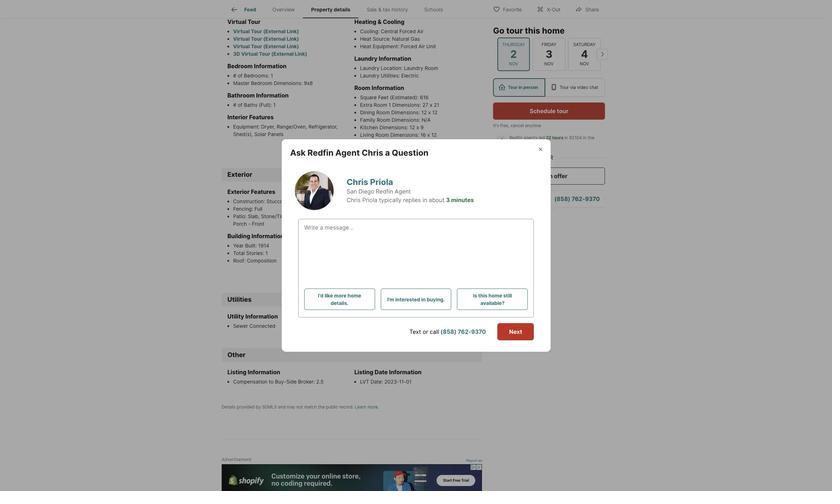 Task type: vqa. For each thing, say whether or not it's contained in the screenshot.
THE 21
yes



Task type: describe. For each thing, give the bounding box(es) containing it.
schools tab
[[416, 1, 451, 18]]

12 left 9
[[410, 125, 415, 131]]

entry
[[417, 140, 429, 146]]

0 vertical spatial 762-
[[572, 196, 585, 203]]

exterior for exterior
[[227, 171, 252, 179]]

built:
[[245, 243, 257, 249]]

more
[[334, 293, 347, 299]]

advertisement
[[222, 457, 251, 463]]

feed
[[244, 7, 256, 13]]

tour inside option
[[508, 85, 518, 90]]

1 horizontal spatial 9370
[[585, 196, 600, 203]]

i'm interested in buying. button
[[381, 289, 452, 310]]

natural
[[392, 36, 409, 42]]

call
[[430, 329, 439, 336]]

extra
[[360, 102, 372, 108]]

property information residential sub-category: detached residential sub-category: age restrictions: other (see remarks)
[[354, 188, 451, 220]]

laundry down source:
[[354, 55, 378, 62]]

sale & tax history
[[367, 7, 408, 13]]

2 vertical spatial chris
[[347, 197, 361, 204]]

more.
[[368, 405, 379, 410]]

buying.
[[427, 297, 445, 303]]

of for bathroom
[[238, 102, 243, 108]]

1 category: from the top
[[399, 198, 422, 204]]

Write a message... text field
[[304, 224, 528, 266]]

room inside laundry information laundry location: laundry room laundry utilities: electric
[[425, 65, 438, 71]]

schedule tour button
[[493, 103, 605, 120]]

01
[[406, 379, 412, 385]]

question
[[392, 148, 429, 158]]

ask redfin agent chris a question
[[290, 148, 429, 158]]

area,
[[393, 147, 405, 153]]

location:
[[381, 65, 403, 71]]

overview
[[273, 7, 295, 13]]

0 horizontal spatial dining
[[360, 110, 375, 116]]

electric
[[401, 73, 419, 79]]

panels
[[268, 131, 284, 137]]

range/oven,
[[277, 124, 307, 130]]

12 down 27
[[421, 110, 427, 116]]

report
[[466, 459, 477, 463]]

2 category: from the top
[[399, 206, 422, 212]]

basement
[[427, 147, 450, 153]]

next button
[[498, 324, 534, 341]]

start
[[531, 173, 545, 180]]

9
[[421, 125, 424, 131]]

provided
[[237, 405, 255, 410]]

tour for schedule
[[557, 108, 569, 115]]

agents
[[524, 135, 538, 141]]

baths
[[244, 102, 257, 108]]

tour for go
[[506, 26, 523, 36]]

friday
[[542, 42, 557, 47]]

feet
[[378, 95, 389, 101]]

1 vertical spatial equipment:
[[233, 124, 261, 130]]

or
[[423, 329, 428, 336]]

in inside in the last 30 days
[[583, 135, 587, 141]]

# for bedroom
[[233, 73, 236, 79]]

diego
[[359, 188, 374, 195]]

list box containing tour in person
[[493, 78, 605, 97]]

building
[[227, 233, 250, 240]]

ad region
[[222, 465, 482, 492]]

in inside "chris priola san diego redfin agent chris priola typically replies in about 3 minutes"
[[423, 197, 427, 204]]

dimensions: inside the bedroom information # of bedrooms: 1 master bedroom dimensions: 9x8
[[274, 80, 303, 86]]

chat
[[590, 85, 598, 90]]

via
[[570, 85, 576, 90]]

nov for 4
[[580, 61, 589, 67]]

stucco
[[266, 198, 283, 204]]

tax
[[383, 7, 390, 13]]

information for room
[[372, 85, 404, 92]]

total
[[233, 250, 245, 256]]

fencing:
[[233, 206, 253, 212]]

information for laundry
[[379, 55, 411, 62]]

1 sub- from the top
[[387, 198, 399, 204]]

0 vertical spatial air
[[417, 28, 424, 34]]

information for listing
[[248, 369, 280, 376]]

this inside is this home still available?
[[478, 293, 488, 299]]

12 down 21
[[432, 110, 438, 116]]

days
[[525, 142, 534, 147]]

water
[[354, 313, 371, 321]]

still
[[503, 293, 512, 299]]

redfin inside "chris priola san diego redfin agent chris priola typically replies in about 3 minutes"
[[376, 188, 393, 195]]

patio:
[[233, 213, 248, 220]]

2 virtual tour (external link) link from the top
[[233, 36, 299, 42]]

date
[[375, 369, 388, 376]]

chris priola link
[[347, 177, 393, 187]]

(858) 762-9370 link inside ask redfin agent chris a question dialog
[[441, 329, 486, 336]]

text
[[409, 329, 421, 336]]

agent inside "chris priola san diego redfin agent chris priola typically replies in about 3 minutes"
[[395, 188, 411, 195]]

favorite button
[[487, 2, 528, 16]]

anytime
[[525, 123, 541, 128]]

broker:
[[298, 379, 315, 385]]

friday 3 nov
[[542, 42, 557, 67]]

construction:
[[233, 198, 265, 204]]

n/a
[[422, 117, 431, 123]]

san
[[347, 188, 357, 195]]

details
[[334, 7, 350, 13]]

kitchen
[[360, 125, 378, 131]]

utility information sewer connected
[[227, 313, 278, 330]]

ad
[[478, 459, 482, 463]]

bedrooms:
[[244, 73, 269, 79]]

porch,
[[327, 213, 342, 220]]

laundry up electric
[[404, 65, 423, 71]]

family
[[360, 117, 375, 123]]

out
[[552, 6, 561, 12]]

1 horizontal spatial (858)
[[555, 196, 570, 203]]

interior for interior features
[[227, 114, 248, 121]]

available?
[[481, 300, 505, 307]]

laundry information laundry location: laundry room laundry utilities: electric
[[354, 55, 438, 79]]

616
[[420, 95, 429, 101]]

2
[[511, 48, 517, 60]]

or
[[545, 154, 553, 161]]

in right tours
[[565, 135, 568, 141]]

tour in person option
[[493, 78, 545, 97]]

0 vertical spatial chris
[[362, 148, 383, 158]]

of for bedroom
[[238, 73, 243, 79]]

basement,
[[360, 140, 385, 146]]

saturday
[[573, 42, 596, 47]]

2 heat from the top
[[360, 43, 371, 49]]

person
[[524, 85, 538, 90]]

1 residential from the top
[[360, 198, 386, 204]]

tour via video chat option
[[545, 78, 605, 97]]

i'd like more home details. button
[[304, 289, 375, 310]]

listing date information lvt date: 2023-11-01
[[354, 369, 422, 385]]

3 inside "chris priola san diego redfin agent chris priola typically replies in about 3 minutes"
[[446, 197, 450, 204]]

not
[[296, 405, 303, 410]]

1 inside room information square feet (estimated): 616 extra room 1 dimensions: 27 x 21 dining room dimensions: 12 x 12 family room dimensions: n/a kitchen dimensions: 12 x 9 living room dimensions: 16 x 12 basement, bedroom on entry level, bonus room, dining area, walkout basement
[[389, 102, 391, 108]]

walkout
[[406, 147, 425, 153]]

762- inside ask redfin agent chris a question dialog
[[458, 329, 471, 336]]

stories:
[[246, 250, 264, 256]]

virtual tour (external link) link for virtual tour (external link)
[[233, 28, 299, 34]]

interior for interior
[[227, 1, 251, 9]]

sale
[[367, 7, 377, 13]]

video
[[577, 85, 588, 90]]

information for bedroom
[[254, 63, 287, 70]]

1 heat from the top
[[360, 36, 371, 42]]

information for property
[[380, 188, 413, 196]]

record.
[[339, 405, 354, 410]]

free,
[[500, 123, 510, 128]]

bedroom inside room information square feet (estimated): 616 extra room 1 dimensions: 27 x 21 dining room dimensions: 12 x 12 family room dimensions: n/a kitchen dimensions: 12 x 9 living room dimensions: 16 x 12 basement, bedroom on entry level, bonus room, dining area, walkout basement
[[387, 140, 408, 146]]

laundry left location: on the top left of the page
[[360, 65, 379, 71]]

tab list containing feed
[[222, 0, 457, 18]]

refrigerator,
[[309, 124, 338, 130]]



Task type: locate. For each thing, give the bounding box(es) containing it.
priola up diego
[[370, 177, 393, 187]]

air
[[417, 28, 424, 34], [419, 43, 425, 49]]

property for information
[[354, 188, 379, 196]]

2 sub- from the top
[[387, 206, 399, 212]]

None button
[[497, 37, 530, 71], [533, 38, 565, 71], [568, 38, 601, 71], [497, 37, 530, 71], [533, 38, 565, 71], [568, 38, 601, 71]]

utilities
[[227, 296, 252, 304]]

# up 'master'
[[233, 73, 236, 79]]

home
[[542, 26, 565, 36], [348, 293, 361, 299], [489, 293, 502, 299]]

property inside property information residential sub-category: detached residential sub-category: age restrictions: other (see remarks)
[[354, 188, 379, 196]]

3 nov from the left
[[580, 61, 589, 67]]

information for building
[[252, 233, 284, 240]]

of up 'master'
[[238, 73, 243, 79]]

0 vertical spatial 9370
[[585, 196, 600, 203]]

solar
[[254, 131, 266, 137]]

air left unit
[[419, 43, 425, 49]]

the inside in the last 30 days
[[588, 135, 595, 141]]

the right "92104"
[[588, 135, 595, 141]]

0 vertical spatial tour
[[506, 26, 523, 36]]

go tour this home
[[493, 26, 565, 36]]

2 exterior from the top
[[227, 188, 250, 196]]

& for cooling
[[378, 18, 382, 25]]

home for i'd like more home details.
[[348, 293, 361, 299]]

restrictions:
[[371, 213, 400, 220]]

other down sewer
[[227, 352, 246, 359]]

1 exterior from the top
[[227, 171, 252, 179]]

0 vertical spatial sub-
[[387, 198, 399, 204]]

0 horizontal spatial tour
[[506, 26, 523, 36]]

1 vertical spatial property
[[354, 188, 379, 196]]

3 right about
[[446, 197, 450, 204]]

0 horizontal spatial the
[[318, 405, 325, 410]]

equipment: inside heating & cooling cooling: central forced air heat source: natural gas heat equipment: forced air unit
[[373, 43, 399, 49]]

1 vertical spatial chris
[[347, 177, 368, 187]]

1 listing from the left
[[227, 369, 246, 376]]

redfin up typically
[[376, 188, 393, 195]]

the left public
[[318, 405, 325, 410]]

information down 3d virtual tour (external link) link
[[254, 63, 287, 70]]

1 vertical spatial of
[[238, 102, 243, 108]]

# inside the bedroom information # of bedrooms: 1 master bedroom dimensions: 9x8
[[233, 73, 236, 79]]

1 vertical spatial 3
[[446, 197, 450, 204]]

bonus
[[446, 140, 461, 146]]

features up dryer,
[[249, 114, 274, 121]]

1 vertical spatial virtual tour (external link) link
[[233, 36, 299, 42]]

equipment: up shed(s), at the top left of page
[[233, 124, 261, 130]]

information for bathroom
[[256, 92, 289, 99]]

exterior inside exterior features construction: stucco fencing: full
[[227, 188, 250, 196]]

0 vertical spatial dining
[[360, 110, 375, 116]]

exterior
[[227, 171, 252, 179], [227, 188, 250, 196]]

information inside the bedroom information # of bedrooms: 1 master bedroom dimensions: 9x8
[[254, 63, 287, 70]]

0 vertical spatial heat
[[360, 36, 371, 42]]

1 vertical spatial sub-
[[387, 206, 399, 212]]

other inside property information residential sub-category: detached residential sub-category: age restrictions: other (see remarks)
[[402, 213, 415, 220]]

1 vertical spatial tour
[[557, 108, 569, 115]]

information up (full):
[[256, 92, 289, 99]]

0 vertical spatial the
[[588, 135, 595, 141]]

buy-
[[275, 379, 286, 385]]

sub- down typically
[[387, 206, 399, 212]]

0 horizontal spatial listing
[[227, 369, 246, 376]]

information up to
[[248, 369, 280, 376]]

exterior for exterior features construction: stucco fencing: full
[[227, 188, 250, 196]]

# down bathroom
[[233, 102, 236, 108]]

0 vertical spatial this
[[525, 26, 540, 36]]

1 horizontal spatial other
[[402, 213, 415, 220]]

of inside the bedroom information # of bedrooms: 1 master bedroom dimensions: 9x8
[[238, 73, 243, 79]]

interested
[[395, 297, 420, 303]]

in inside button
[[421, 297, 426, 303]]

tour in person
[[508, 85, 538, 90]]

last
[[510, 142, 517, 147]]

front
[[252, 221, 264, 227]]

9370 inside ask redfin agent chris a question dialog
[[471, 329, 486, 336]]

1 vertical spatial #
[[233, 102, 236, 108]]

(858) 762-9370
[[555, 196, 600, 203]]

1 horizontal spatial nov
[[545, 61, 554, 67]]

2 horizontal spatial redfin
[[510, 135, 523, 141]]

public
[[326, 405, 338, 410]]

2.5
[[316, 379, 324, 385]]

# inside bathroom information # of baths (full): 1
[[233, 102, 236, 108]]

1 horizontal spatial tour
[[557, 108, 569, 115]]

nov
[[509, 61, 518, 67], [545, 61, 554, 67], [580, 61, 589, 67]]

report ad
[[466, 459, 482, 463]]

1 vertical spatial (858)
[[441, 329, 457, 336]]

0 vertical spatial features
[[249, 114, 274, 121]]

ask redfin agent chris a question element
[[290, 139, 437, 158]]

composition
[[247, 258, 277, 264]]

property down chris priola "link"
[[354, 188, 379, 196]]

12
[[421, 110, 427, 116], [432, 110, 438, 116], [410, 125, 415, 131], [432, 132, 437, 138]]

1 down (estimated):
[[389, 102, 391, 108]]

2 vertical spatial virtual tour (external link) link
[[233, 43, 299, 49]]

1 vertical spatial heat
[[360, 43, 371, 49]]

home inside is this home still available?
[[489, 293, 502, 299]]

1 vertical spatial air
[[419, 43, 425, 49]]

details
[[222, 405, 236, 410]]

redfin right ask at the left top of page
[[308, 148, 334, 158]]

1 vertical spatial other
[[227, 352, 246, 359]]

nov inside saturday 4 nov
[[580, 61, 589, 67]]

1 horizontal spatial this
[[525, 26, 540, 36]]

nov inside thursday 2 nov
[[509, 61, 518, 67]]

information up connected
[[245, 313, 278, 321]]

1 vertical spatial exterior
[[227, 188, 250, 196]]

information up 11-
[[389, 369, 422, 376]]

nov for 2
[[509, 61, 518, 67]]

& for tax
[[378, 7, 382, 13]]

cooling:
[[360, 28, 380, 34]]

agent inside the ask redfin agent chris a question element
[[335, 148, 360, 158]]

typically
[[379, 197, 402, 204]]

listing for listing date information
[[354, 369, 373, 376]]

0 horizontal spatial 9370
[[471, 329, 486, 336]]

favorite
[[503, 6, 522, 12]]

3d
[[233, 51, 240, 57]]

on
[[409, 140, 415, 146]]

1 virtual tour (external link) link from the top
[[233, 28, 299, 34]]

762-
[[572, 196, 585, 203], [458, 329, 471, 336]]

information up location: on the top left of the page
[[379, 55, 411, 62]]

tab list
[[222, 0, 457, 18]]

(858) 762-9370 link
[[555, 196, 600, 203], [441, 329, 486, 336]]

0 vertical spatial virtual tour (external link) link
[[233, 28, 299, 34]]

1 vertical spatial the
[[318, 405, 325, 410]]

listing up compensation on the bottom left
[[227, 369, 246, 376]]

12 up level, at the right top
[[432, 132, 437, 138]]

1 inside the bedroom information # of bedrooms: 1 master bedroom dimensions: 9x8
[[271, 73, 273, 79]]

0 horizontal spatial property
[[311, 7, 333, 13]]

features up stucco
[[251, 188, 275, 196]]

9x8
[[304, 80, 313, 86]]

information for water
[[373, 313, 405, 321]]

1 horizontal spatial the
[[588, 135, 595, 141]]

0 vertical spatial exterior
[[227, 171, 252, 179]]

1 horizontal spatial dining
[[376, 147, 391, 153]]

minutes
[[451, 197, 474, 204]]

1 vertical spatial category:
[[399, 206, 422, 212]]

utilities:
[[381, 73, 400, 79]]

0 horizontal spatial redfin
[[308, 148, 334, 158]]

1 vertical spatial residential
[[360, 206, 386, 212]]

0 horizontal spatial this
[[478, 293, 488, 299]]

year
[[233, 243, 244, 249]]

2 of from the top
[[238, 102, 243, 108]]

home up friday
[[542, 26, 565, 36]]

to
[[269, 379, 274, 385]]

# for bathroom
[[233, 102, 236, 108]]

0 vertical spatial residential
[[360, 198, 386, 204]]

0 vertical spatial &
[[378, 7, 382, 13]]

bathroom
[[227, 92, 255, 99]]

heat
[[360, 36, 371, 42], [360, 43, 371, 49]]

bedroom down 3d
[[227, 63, 253, 70]]

a
[[385, 148, 390, 158]]

0 vertical spatial of
[[238, 73, 243, 79]]

0 vertical spatial (858) 762-9370 link
[[555, 196, 600, 203]]

x left 21
[[430, 102, 433, 108]]

in right "92104"
[[583, 135, 587, 141]]

detached
[[424, 198, 447, 204]]

1 horizontal spatial equipment:
[[373, 43, 399, 49]]

11-
[[399, 379, 406, 385]]

room information square feet (estimated): 616 extra room 1 dimensions: 27 x 21 dining room dimensions: 12 x 12 family room dimensions: n/a kitchen dimensions: 12 x 9 living room dimensions: 16 x 12 basement, bedroom on entry level, bonus room, dining area, walkout basement
[[354, 85, 461, 153]]

information inside laundry information laundry location: laundry room laundry utilities: electric
[[379, 55, 411, 62]]

category: down "replies"
[[399, 206, 422, 212]]

information inside listing information compensation to buy-side broker: 2.5
[[248, 369, 280, 376]]

2 interior from the top
[[227, 114, 248, 121]]

1 vertical spatial agent
[[395, 188, 411, 195]]

forced down "gas"
[[401, 43, 417, 49]]

information inside listing date information lvt date: 2023-11-01
[[389, 369, 422, 376]]

unit
[[426, 43, 436, 49]]

1 vertical spatial interior
[[227, 114, 248, 121]]

information inside property information residential sub-category: detached residential sub-category: age restrictions: other (see remarks)
[[380, 188, 413, 196]]

x up 'n/a'
[[428, 110, 431, 116]]

0 vertical spatial 3
[[546, 48, 553, 60]]

21
[[434, 102, 439, 108]]

1 right (full):
[[273, 102, 276, 108]]

sale & tax history tab
[[359, 1, 416, 18]]

led
[[539, 135, 545, 141]]

it's
[[493, 123, 499, 128]]

0 horizontal spatial nov
[[509, 61, 518, 67]]

0 horizontal spatial (858)
[[441, 329, 457, 336]]

listing for listing information
[[227, 369, 246, 376]]

1 right the 'bedrooms:'
[[271, 73, 273, 79]]

source:
[[373, 36, 391, 42]]

i'm interested in buying.
[[387, 297, 445, 303]]

information inside utility information sewer connected
[[245, 313, 278, 321]]

home right more
[[348, 293, 361, 299]]

in left about
[[423, 197, 427, 204]]

roof:
[[233, 258, 246, 264]]

list box
[[493, 78, 605, 97]]

this right is
[[478, 293, 488, 299]]

1 # from the top
[[233, 73, 236, 79]]

& up cooling:
[[378, 18, 382, 25]]

virtual tour virtual tour (external link) virtual tour (external link) virtual tour (external link) 3d virtual tour (external link)
[[227, 18, 307, 57]]

3 inside friday 3 nov
[[546, 48, 553, 60]]

of inside bathroom information # of baths (full): 1
[[238, 102, 243, 108]]

an
[[546, 173, 553, 180]]

next image
[[597, 49, 608, 60]]

2 listing from the left
[[354, 369, 373, 376]]

nov down friday
[[545, 61, 554, 67]]

2 residential from the top
[[360, 206, 386, 212]]

side
[[286, 379, 297, 385]]

0 vertical spatial bedroom
[[227, 63, 253, 70]]

1 vertical spatial 762-
[[458, 329, 471, 336]]

1 vertical spatial priola
[[362, 197, 377, 204]]

features for interior
[[249, 114, 274, 121]]

nov down 2
[[509, 61, 518, 67]]

1 vertical spatial dining
[[376, 147, 391, 153]]

nov down 4
[[580, 61, 589, 67]]

listing up lvt
[[354, 369, 373, 376]]

0 horizontal spatial 3
[[446, 197, 450, 204]]

other left (see at the top right
[[402, 213, 415, 220]]

features
[[249, 114, 274, 121], [251, 188, 275, 196]]

details provided by sdmls and may not match the public record. learn more.
[[222, 405, 379, 410]]

chris down basement,
[[362, 148, 383, 158]]

sub- up restrictions:
[[387, 198, 399, 204]]

1 interior from the top
[[227, 1, 251, 9]]

offer
[[554, 173, 567, 180]]

2 horizontal spatial home
[[542, 26, 565, 36]]

1 nov from the left
[[509, 61, 518, 67]]

1 vertical spatial features
[[251, 188, 275, 196]]

patio,
[[313, 213, 326, 220]]

features inside exterior features construction: stucco fencing: full
[[251, 188, 275, 196]]

0 vertical spatial redfin
[[510, 135, 523, 141]]

tour right "schedule"
[[557, 108, 569, 115]]

category: up (see at the top right
[[399, 198, 422, 204]]

0 vertical spatial equipment:
[[373, 43, 399, 49]]

0 vertical spatial interior
[[227, 1, 251, 9]]

3 down friday
[[546, 48, 553, 60]]

information
[[379, 55, 411, 62], [254, 63, 287, 70], [372, 85, 404, 92], [256, 92, 289, 99], [380, 188, 413, 196], [252, 233, 284, 240], [245, 313, 278, 321], [373, 313, 405, 321], [248, 369, 280, 376], [389, 369, 422, 376]]

& inside tab
[[378, 7, 382, 13]]

1 vertical spatial (858) 762-9370 link
[[441, 329, 486, 336]]

tour inside option
[[560, 85, 569, 90]]

2 horizontal spatial nov
[[580, 61, 589, 67]]

home for go tour this home
[[542, 26, 565, 36]]

1 horizontal spatial listing
[[354, 369, 373, 376]]

listing inside listing information compensation to buy-side broker: 2.5
[[227, 369, 246, 376]]

utility
[[227, 313, 244, 321]]

this up thursday at right
[[525, 26, 540, 36]]

exterior features construction: stucco fencing: full
[[227, 188, 283, 212]]

1 down 1914
[[266, 250, 268, 256]]

laundry
[[354, 55, 378, 62], [360, 65, 379, 71], [404, 65, 423, 71], [360, 73, 379, 79]]

2 # from the top
[[233, 102, 236, 108]]

compensation
[[233, 379, 267, 385]]

schedule
[[530, 108, 556, 115]]

chris down san
[[347, 197, 361, 204]]

porch
[[233, 221, 247, 227]]

0 vertical spatial forced
[[400, 28, 416, 34]]

0 vertical spatial other
[[402, 213, 415, 220]]

3
[[546, 48, 553, 60], [446, 197, 450, 204]]

dining up the family
[[360, 110, 375, 116]]

0 vertical spatial #
[[233, 73, 236, 79]]

redfin
[[510, 135, 523, 141], [308, 148, 334, 158], [376, 188, 393, 195]]

in left person
[[519, 85, 523, 90]]

nov for 3
[[545, 61, 554, 67]]

3 virtual tour (external link) link from the top
[[233, 43, 299, 49]]

agent up "replies"
[[395, 188, 411, 195]]

information down i'm
[[373, 313, 405, 321]]

of down bathroom
[[238, 102, 243, 108]]

home inside i'd like more home details.
[[348, 293, 361, 299]]

forced
[[400, 28, 416, 34], [401, 43, 417, 49]]

information up 1914
[[252, 233, 284, 240]]

2 vertical spatial bedroom
[[387, 140, 408, 146]]

features for exterior
[[251, 188, 275, 196]]

residential up age
[[360, 206, 386, 212]]

and
[[278, 405, 286, 410]]

1 inside building information year built: 1914 total stories: 1 roof: composition
[[266, 250, 268, 256]]

residential down diego
[[360, 198, 386, 204]]

1 horizontal spatial home
[[489, 293, 502, 299]]

cancel
[[511, 123, 524, 128]]

2 nov from the left
[[545, 61, 554, 67]]

2023-
[[385, 379, 399, 385]]

1 inside bathroom information # of baths (full): 1
[[273, 102, 276, 108]]

in left buying.
[[421, 297, 426, 303]]

1 horizontal spatial (858) 762-9370 link
[[555, 196, 600, 203]]

(858) down offer
[[555, 196, 570, 203]]

2 vertical spatial redfin
[[376, 188, 393, 195]]

1 vertical spatial &
[[378, 18, 382, 25]]

0 horizontal spatial other
[[227, 352, 246, 359]]

is
[[473, 293, 477, 299]]

property left details at the left of the page
[[311, 7, 333, 13]]

thursday
[[502, 42, 525, 47]]

0 vertical spatial property
[[311, 7, 333, 13]]

1 horizontal spatial redfin
[[376, 188, 393, 195]]

in inside option
[[519, 85, 523, 90]]

1 of from the top
[[238, 73, 243, 79]]

bedroom down the 'bedrooms:'
[[251, 80, 272, 86]]

tour inside the schedule tour button
[[557, 108, 569, 115]]

property for details
[[311, 7, 333, 13]]

forced up natural
[[400, 28, 416, 34]]

nov inside friday 3 nov
[[545, 61, 554, 67]]

information up typically
[[380, 188, 413, 196]]

property details tab
[[303, 1, 359, 18]]

dryer,
[[261, 124, 275, 130]]

1 horizontal spatial 762-
[[572, 196, 585, 203]]

air up "gas"
[[417, 28, 424, 34]]

redfin up last
[[510, 135, 523, 141]]

square
[[360, 95, 377, 101]]

bedroom up area,
[[387, 140, 408, 146]]

home up available? on the right bottom of the page
[[489, 293, 502, 299]]

information inside room information square feet (estimated): 616 extra room 1 dimensions: 27 x 21 dining room dimensions: 12 x 12 family room dimensions: n/a kitchen dimensions: 12 x 9 living room dimensions: 16 x 12 basement, bedroom on entry level, bonus room, dining area, walkout basement
[[372, 85, 404, 92]]

1 vertical spatial redfin
[[308, 148, 334, 158]]

listing inside listing date information lvt date: 2023-11-01
[[354, 369, 373, 376]]

& inside heating & cooling cooling: central forced air heat source: natural gas heat equipment: forced air unit
[[378, 18, 382, 25]]

0 horizontal spatial (858) 762-9370 link
[[441, 329, 486, 336]]

0 vertical spatial agent
[[335, 148, 360, 158]]

(858) 762-9370 link right call
[[441, 329, 486, 336]]

priola down diego
[[362, 197, 377, 204]]

1 horizontal spatial 3
[[546, 48, 553, 60]]

27
[[423, 102, 428, 108]]

1 horizontal spatial agent
[[395, 188, 411, 195]]

ask redfin agent chris a question dialog
[[282, 139, 551, 352]]

(858)
[[555, 196, 570, 203], [441, 329, 457, 336]]

(858) inside ask redfin agent chris a question dialog
[[441, 329, 457, 336]]

0 horizontal spatial equipment:
[[233, 124, 261, 130]]

1
[[271, 73, 273, 79], [273, 102, 276, 108], [389, 102, 391, 108], [266, 250, 268, 256]]

chris up san
[[347, 177, 368, 187]]

information for utility
[[245, 313, 278, 321]]

1 horizontal spatial property
[[354, 188, 379, 196]]

& left tax
[[378, 7, 382, 13]]

0 horizontal spatial 762-
[[458, 329, 471, 336]]

thursday 2 nov
[[502, 42, 525, 67]]

about
[[429, 197, 445, 204]]

age
[[360, 213, 370, 220]]

equipment: down source:
[[373, 43, 399, 49]]

1 vertical spatial forced
[[401, 43, 417, 49]]

1 vertical spatial bedroom
[[251, 80, 272, 86]]

agent left "room,"
[[335, 148, 360, 158]]

tour up thursday at right
[[506, 26, 523, 36]]

property inside tab
[[311, 7, 333, 13]]

tours
[[552, 135, 564, 141]]

1 vertical spatial this
[[478, 293, 488, 299]]

laundry left utilities:
[[360, 73, 379, 79]]

information inside bathroom information # of baths (full): 1
[[256, 92, 289, 99]]

overview tab
[[264, 1, 303, 18]]

30
[[518, 142, 524, 147]]

(858) 762-9370 link down offer
[[555, 196, 600, 203]]

agent
[[335, 148, 360, 158], [395, 188, 411, 195]]

0 horizontal spatial home
[[348, 293, 361, 299]]

full
[[255, 206, 263, 212]]

(858) right call
[[441, 329, 457, 336]]

information up feet
[[372, 85, 404, 92]]

0 vertical spatial category:
[[399, 198, 422, 204]]

replies
[[403, 197, 421, 204]]

x right 16
[[427, 132, 430, 138]]

dining down basement,
[[376, 147, 391, 153]]

virtual tour (external link) link for 3d virtual tour (external link)
[[233, 43, 299, 49]]

0 vertical spatial (858)
[[555, 196, 570, 203]]

0 vertical spatial priola
[[370, 177, 393, 187]]

san diego redfin agentchris priola image
[[295, 171, 334, 211]]

x left 9
[[416, 125, 419, 131]]

information inside building information year built: 1914 total stories: 1 roof: composition
[[252, 233, 284, 240]]

1 vertical spatial 9370
[[471, 329, 486, 336]]



